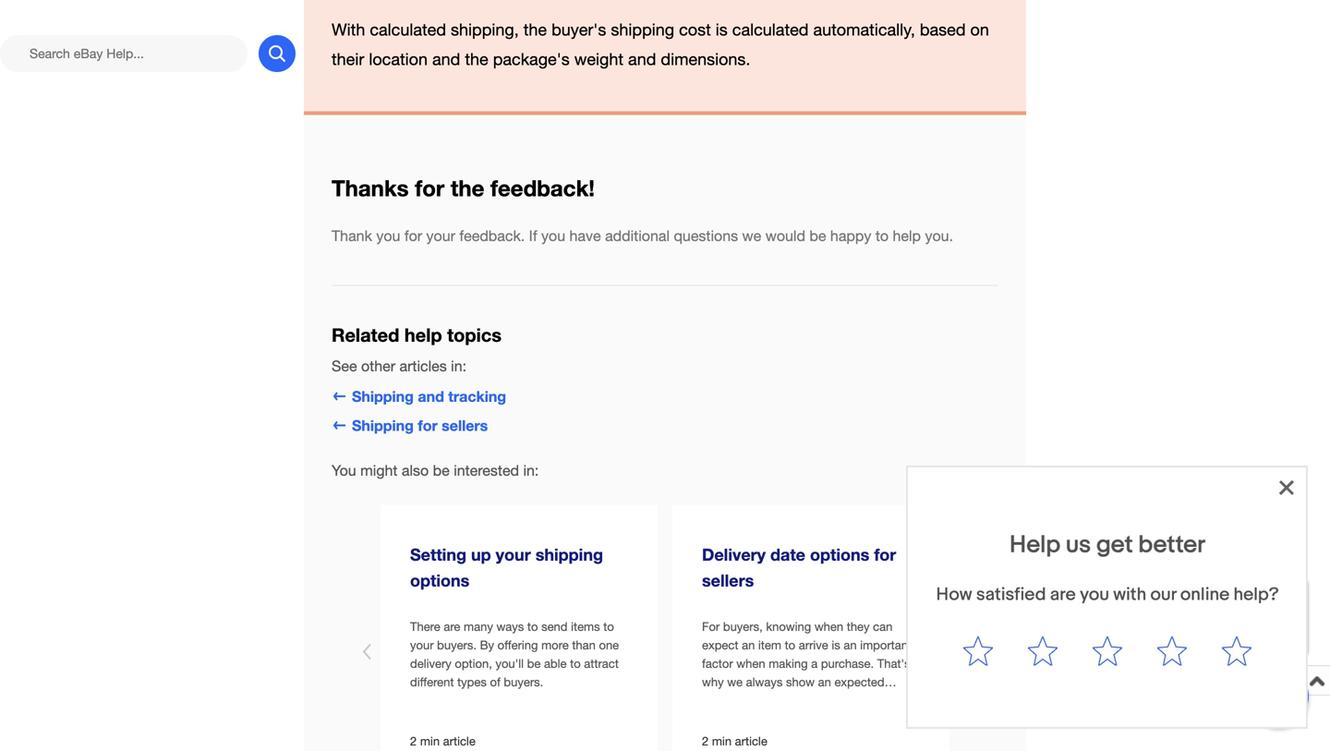 Task type: describe. For each thing, give the bounding box(es) containing it.
for down shipping and tracking
[[418, 417, 438, 434]]

0 vertical spatial sellers
[[442, 417, 488, 434]]

thanks for the feedback! alert
[[332, 115, 999, 248]]

knowing
[[766, 620, 812, 634]]

delivery
[[702, 545, 766, 565]]

shipping and tracking link
[[332, 388, 507, 405]]

dimensions.
[[661, 50, 751, 69]]

than
[[572, 638, 596, 653]]

setting
[[410, 545, 467, 565]]

2 for delivery date options for sellers
[[702, 734, 709, 749]]

min for delivery date options for sellers
[[712, 734, 732, 749]]

important
[[861, 638, 912, 653]]

the inside get the help you need from our automated assistant, or contact an agent.
[[1113, 592, 1131, 607]]

expected
[[835, 675, 885, 690]]

there are many ways to send items to your buyers. by offering more than one delivery option, you'll be able to attract different types of buyers.
[[410, 620, 619, 690]]

shipping for sellers
[[352, 417, 488, 434]]

0 vertical spatial in:
[[451, 357, 467, 375]]

one
[[599, 638, 619, 653]]

the up package's
[[524, 20, 547, 39]]

the inside alert
[[451, 174, 485, 201]]

thanks
[[332, 174, 409, 201]]

expect
[[702, 638, 739, 653]]

is inside with calculated shipping, the buyer's shipping cost is calculated automatically, based on their location and the package's weight and dimensions.
[[716, 20, 728, 39]]

location
[[369, 50, 428, 69]]

feedback.
[[460, 227, 525, 244]]

purchase.
[[821, 657, 874, 671]]

are
[[444, 620, 461, 634]]

see other articles in:
[[332, 357, 467, 375]]

can
[[873, 620, 893, 634]]

2 for setting up your shipping options
[[410, 734, 417, 749]]

be inside thanks for the feedback! alert
[[810, 227, 827, 244]]

for buyers, knowing when they can expect an item to arrive is an important factor when making a purchase. that's why we always show an expected delivery date on ebay listings.
[[702, 620, 912, 708]]

topics
[[447, 324, 502, 346]]

be inside there are many ways to send items to your buyers. by offering more than one delivery option, you'll be able to attract different types of buyers.
[[527, 657, 541, 671]]

there
[[410, 620, 441, 634]]

if
[[529, 227, 537, 244]]

you'll
[[496, 657, 524, 671]]

many
[[464, 620, 493, 634]]

contact
[[1117, 629, 1160, 644]]

offering
[[498, 638, 538, 653]]

weight
[[575, 50, 624, 69]]

thank
[[332, 227, 372, 244]]

options inside delivery date options for sellers
[[810, 545, 870, 565]]

tracking
[[448, 388, 507, 405]]

thank you for your feedback. if you have additional questions we would be happy to help you.
[[332, 227, 954, 244]]

an inside get the help you need from our automated assistant, or contact an agent.
[[1164, 629, 1178, 644]]

cost
[[679, 20, 711, 39]]

factor
[[702, 657, 733, 671]]

questions
[[674, 227, 738, 244]]

or
[[1235, 610, 1247, 626]]

making
[[769, 657, 808, 671]]

an right show
[[818, 675, 832, 690]]

able
[[544, 657, 567, 671]]

with calculated shipping, the buyer's shipping cost is calculated automatically, based on their location and the package's weight and dimensions.
[[332, 20, 990, 69]]

article for options
[[443, 734, 476, 749]]

attract
[[584, 657, 619, 671]]

for right thanks
[[415, 174, 445, 201]]

might
[[361, 462, 398, 479]]

and right location
[[432, 50, 461, 69]]

related
[[332, 324, 400, 346]]

their
[[332, 50, 364, 69]]

1 horizontal spatial you
[[542, 227, 566, 244]]

of
[[490, 675, 501, 690]]

arrive
[[799, 638, 829, 653]]

to up one
[[604, 620, 614, 634]]

1 vertical spatial when
[[737, 657, 766, 671]]

option,
[[455, 657, 492, 671]]

1 vertical spatial help
[[405, 324, 442, 346]]

for right thank
[[405, 227, 422, 244]]

always
[[746, 675, 783, 690]]

other
[[361, 357, 396, 375]]

for inside delivery date options for sellers
[[875, 545, 897, 565]]

ebay
[[791, 694, 818, 708]]

get the help you need from our automated assistant, or contact an agent.
[[1088, 592, 1247, 644]]

package's
[[493, 50, 570, 69]]

on inside for buyers, knowing when they can expect an item to arrive is an important factor when making a purchase. that's why we always show an expected delivery date on ebay listings.
[[774, 694, 788, 708]]

feedback!
[[491, 174, 595, 201]]

we inside thanks for the feedback! alert
[[743, 227, 762, 244]]

item
[[759, 638, 782, 653]]

your inside thanks for the feedback! alert
[[427, 227, 456, 244]]

you inside get the help you need from our automated assistant, or contact an agent.
[[1163, 592, 1184, 607]]

setting up your shipping options
[[410, 545, 603, 591]]

would
[[766, 227, 806, 244]]

sellers inside delivery date options for sellers
[[702, 571, 754, 591]]

items
[[571, 620, 600, 634]]

additional
[[605, 227, 670, 244]]

our
[[1088, 610, 1107, 626]]

see
[[332, 357, 357, 375]]

they
[[847, 620, 870, 634]]

help inside thanks for the feedback! alert
[[893, 227, 921, 244]]

from
[[1220, 592, 1246, 607]]

send
[[542, 620, 568, 634]]

agent.
[[1182, 629, 1218, 644]]



Task type: locate. For each thing, give the bounding box(es) containing it.
1 horizontal spatial calculated
[[733, 20, 809, 39]]

1 calculated from the left
[[370, 20, 446, 39]]

0 horizontal spatial 2 min article
[[410, 734, 476, 749]]

options inside setting up your shipping options
[[410, 571, 470, 591]]

1 vertical spatial shipping
[[536, 545, 603, 565]]

0 horizontal spatial article
[[443, 734, 476, 749]]

1 article from the left
[[443, 734, 476, 749]]

an
[[1164, 629, 1178, 644], [742, 638, 755, 653], [844, 638, 857, 653], [818, 675, 832, 690]]

on left ebay
[[774, 694, 788, 708]]

1 vertical spatial options
[[410, 571, 470, 591]]

0 vertical spatial your
[[427, 227, 456, 244]]

need
[[1187, 592, 1216, 607]]

date inside delivery date options for sellers
[[771, 545, 806, 565]]

0 horizontal spatial you
[[376, 227, 401, 244]]

we
[[743, 227, 762, 244], [727, 675, 743, 690]]

2 min article down different
[[410, 734, 476, 749]]

delivery down why
[[702, 694, 744, 708]]

1 2 from the left
[[410, 734, 417, 749]]

options down setting
[[410, 571, 470, 591]]

date right delivery
[[771, 545, 806, 565]]

1 vertical spatial be
[[433, 462, 450, 479]]

buyers. down you'll
[[504, 675, 544, 690]]

by
[[480, 638, 494, 653]]

buyers.
[[437, 638, 477, 653], [504, 675, 544, 690]]

the
[[524, 20, 547, 39], [465, 50, 489, 69], [451, 174, 485, 201], [1113, 592, 1131, 607]]

is up purchase.
[[832, 638, 841, 653]]

get
[[1088, 592, 1109, 607]]

2 down why
[[702, 734, 709, 749]]

1 vertical spatial in:
[[523, 462, 539, 479]]

2 down different
[[410, 734, 417, 749]]

help inside get the help you need from our automated assistant, or contact an agent.
[[1134, 592, 1159, 607]]

0 vertical spatial shipping
[[352, 388, 414, 405]]

1 vertical spatial date
[[747, 694, 771, 708]]

0 horizontal spatial is
[[716, 20, 728, 39]]

0 vertical spatial buyers.
[[437, 638, 477, 653]]

in: right the interested
[[523, 462, 539, 479]]

date inside for buyers, knowing when they can expect an item to arrive is an important factor when making a purchase. that's why we always show an expected delivery date on ebay listings.
[[747, 694, 771, 708]]

1 horizontal spatial sellers
[[702, 571, 754, 591]]

2 min from the left
[[712, 734, 732, 749]]

you
[[376, 227, 401, 244], [542, 227, 566, 244], [1163, 592, 1184, 607]]

more
[[542, 638, 569, 653]]

2
[[410, 734, 417, 749], [702, 734, 709, 749]]

you might also be interested in:
[[332, 462, 539, 479]]

when up the always
[[737, 657, 766, 671]]

date
[[771, 545, 806, 565], [747, 694, 771, 708]]

2 2 from the left
[[702, 734, 709, 749]]

up
[[471, 545, 491, 565]]

1 2 min article from the left
[[410, 734, 476, 749]]

article down types
[[443, 734, 476, 749]]

2 horizontal spatial help
[[1134, 592, 1159, 607]]

0 vertical spatial options
[[810, 545, 870, 565]]

0 horizontal spatial options
[[410, 571, 470, 591]]

1 vertical spatial we
[[727, 675, 743, 690]]

2 min article down why
[[702, 734, 768, 749]]

in: down topics
[[451, 357, 467, 375]]

types
[[458, 675, 487, 690]]

thanks for the feedback!
[[332, 174, 595, 201]]

0 vertical spatial is
[[716, 20, 728, 39]]

0 horizontal spatial on
[[774, 694, 788, 708]]

shipping,
[[451, 20, 519, 39]]

in:
[[451, 357, 467, 375], [523, 462, 539, 479]]

calculated
[[370, 20, 446, 39], [733, 20, 809, 39]]

to inside for buyers, knowing when they can expect an item to arrive is an important factor when making a purchase. that's why we always show an expected delivery date on ebay listings.
[[785, 638, 796, 653]]

for
[[702, 620, 720, 634]]

shipping for shipping and tracking
[[352, 388, 414, 405]]

you right if
[[542, 227, 566, 244]]

1 min from the left
[[420, 734, 440, 749]]

0 horizontal spatial min
[[420, 734, 440, 749]]

2 article from the left
[[735, 734, 768, 749]]

2 min article
[[410, 734, 476, 749], [702, 734, 768, 749]]

shipping for sellers link
[[332, 417, 488, 434]]

1 horizontal spatial buyers.
[[504, 675, 544, 690]]

buyers. down are
[[437, 638, 477, 653]]

1 vertical spatial buyers.
[[504, 675, 544, 690]]

1 horizontal spatial delivery
[[702, 694, 744, 708]]

1 horizontal spatial is
[[832, 638, 841, 653]]

1 vertical spatial sellers
[[702, 571, 754, 591]]

1 horizontal spatial help
[[893, 227, 921, 244]]

sellers
[[442, 417, 488, 434], [702, 571, 754, 591]]

based
[[920, 20, 966, 39]]

0 vertical spatial be
[[810, 227, 827, 244]]

2 horizontal spatial be
[[810, 227, 827, 244]]

delivery up different
[[410, 657, 452, 671]]

a
[[812, 657, 818, 671]]

shipping
[[352, 388, 414, 405], [352, 417, 414, 434]]

shipping inside with calculated shipping, the buyer's shipping cost is calculated automatically, based on their location and the package's weight and dimensions.
[[611, 20, 675, 39]]

1 vertical spatial is
[[832, 638, 841, 653]]

1 vertical spatial shipping
[[352, 417, 414, 434]]

articles
[[400, 357, 447, 375]]

an left 'agent.'
[[1164, 629, 1178, 644]]

why
[[702, 675, 724, 690]]

delivery
[[410, 657, 452, 671], [702, 694, 744, 708]]

1 horizontal spatial in:
[[523, 462, 539, 479]]

sellers down tracking
[[442, 417, 488, 434]]

article down the always
[[735, 734, 768, 749]]

1 horizontal spatial options
[[810, 545, 870, 565]]

2 horizontal spatial you
[[1163, 592, 1184, 607]]

delivery inside for buyers, knowing when they can expect an item to arrive is an important factor when making a purchase. that's why we always show an expected delivery date on ebay listings.
[[702, 694, 744, 708]]

to right able
[[570, 657, 581, 671]]

0 vertical spatial date
[[771, 545, 806, 565]]

shipping left cost
[[611, 20, 675, 39]]

to inside thanks for the feedback! alert
[[876, 227, 889, 244]]

be right also
[[433, 462, 450, 479]]

the down shipping,
[[465, 50, 489, 69]]

min down different
[[420, 734, 440, 749]]

help left you.
[[893, 227, 921, 244]]

your left feedback.
[[427, 227, 456, 244]]

have
[[570, 227, 601, 244]]

0 horizontal spatial when
[[737, 657, 766, 671]]

to left send in the bottom left of the page
[[528, 620, 538, 634]]

1 vertical spatial delivery
[[702, 694, 744, 708]]

options
[[810, 545, 870, 565], [410, 571, 470, 591]]

that's
[[878, 657, 911, 671]]

for up can
[[875, 545, 897, 565]]

you left need
[[1163, 592, 1184, 607]]

2 shipping from the top
[[352, 417, 414, 434]]

0 vertical spatial when
[[815, 620, 844, 634]]

help up 'automated'
[[1134, 592, 1159, 607]]

an up purchase.
[[844, 638, 857, 653]]

be right would
[[810, 227, 827, 244]]

0 horizontal spatial sellers
[[442, 417, 488, 434]]

to right happy
[[876, 227, 889, 244]]

we right why
[[727, 675, 743, 690]]

be
[[810, 227, 827, 244], [433, 462, 450, 479], [527, 657, 541, 671]]

2 vertical spatial your
[[410, 638, 434, 653]]

shipping
[[611, 20, 675, 39], [536, 545, 603, 565]]

shipping and tracking
[[352, 388, 507, 405]]

we inside for buyers, knowing when they can expect an item to arrive is an important factor when making a purchase. that's why we always show an expected delivery date on ebay listings.
[[727, 675, 743, 690]]

shipping up might
[[352, 417, 414, 434]]

min down why
[[712, 734, 732, 749]]

article for sellers
[[735, 734, 768, 749]]

your inside setting up your shipping options
[[496, 545, 531, 565]]

2 calculated from the left
[[733, 20, 809, 39]]

1 vertical spatial your
[[496, 545, 531, 565]]

0 horizontal spatial 2
[[410, 734, 417, 749]]

0 vertical spatial on
[[971, 20, 990, 39]]

calculated up the dimensions.
[[733, 20, 809, 39]]

1 shipping from the top
[[352, 388, 414, 405]]

min for setting up your shipping options
[[420, 734, 440, 749]]

options up they
[[810, 545, 870, 565]]

shipping down other
[[352, 388, 414, 405]]

your
[[427, 227, 456, 244], [496, 545, 531, 565], [410, 638, 434, 653]]

and right the weight
[[628, 50, 656, 69]]

0 horizontal spatial be
[[433, 462, 450, 479]]

also
[[402, 462, 429, 479]]

to
[[876, 227, 889, 244], [528, 620, 538, 634], [604, 620, 614, 634], [785, 638, 796, 653], [570, 657, 581, 671]]

your down the there
[[410, 638, 434, 653]]

is
[[716, 20, 728, 39], [832, 638, 841, 653]]

1 horizontal spatial 2 min article
[[702, 734, 768, 749]]

0 vertical spatial help
[[893, 227, 921, 244]]

the up feedback.
[[451, 174, 485, 201]]

on
[[971, 20, 990, 39], [774, 694, 788, 708]]

2 vertical spatial be
[[527, 657, 541, 671]]

automated
[[1110, 610, 1173, 626]]

the right get
[[1113, 592, 1131, 607]]

with
[[332, 20, 365, 39]]

help
[[893, 227, 921, 244], [405, 324, 442, 346], [1134, 592, 1159, 607]]

0 vertical spatial delivery
[[410, 657, 452, 671]]

1 horizontal spatial be
[[527, 657, 541, 671]]

you.
[[926, 227, 954, 244]]

get the help you need from our automated assistant, or contact an agent. tooltip
[[1079, 591, 1255, 646]]

related help topics
[[332, 324, 502, 346]]

date down the always
[[747, 694, 771, 708]]

2 vertical spatial help
[[1134, 592, 1159, 607]]

1 horizontal spatial 2
[[702, 734, 709, 749]]

buyers,
[[723, 620, 763, 634]]

assistant,
[[1176, 610, 1231, 626]]

delivery inside there are many ways to send items to your buyers. by offering more than one delivery option, you'll be able to attract different types of buyers.
[[410, 657, 452, 671]]

0 horizontal spatial buyers.
[[437, 638, 477, 653]]

shipping up send in the bottom left of the page
[[536, 545, 603, 565]]

sellers down delivery
[[702, 571, 754, 591]]

is right cost
[[716, 20, 728, 39]]

0 vertical spatial we
[[743, 227, 762, 244]]

2 min article for options
[[410, 734, 476, 749]]

0 horizontal spatial in:
[[451, 357, 467, 375]]

1 horizontal spatial min
[[712, 734, 732, 749]]

your inside there are many ways to send items to your buyers. by offering more than one delivery option, you'll be able to attract different types of buyers.
[[410, 638, 434, 653]]

and
[[432, 50, 461, 69], [628, 50, 656, 69], [418, 388, 444, 405]]

Search eBay Help... text field
[[0, 35, 248, 72]]

is inside for buyers, knowing when they can expect an item to arrive is an important factor when making a purchase. that's why we always show an expected delivery date on ebay listings.
[[832, 638, 841, 653]]

an down "buyers,"
[[742, 638, 755, 653]]

1 horizontal spatial article
[[735, 734, 768, 749]]

to down knowing
[[785, 638, 796, 653]]

you
[[332, 462, 356, 479]]

help up articles
[[405, 324, 442, 346]]

interested
[[454, 462, 519, 479]]

your right the up
[[496, 545, 531, 565]]

0 horizontal spatial calculated
[[370, 20, 446, 39]]

when up the arrive at the right
[[815, 620, 844, 634]]

2 2 min article from the left
[[702, 734, 768, 749]]

0 horizontal spatial delivery
[[410, 657, 452, 671]]

when
[[815, 620, 844, 634], [737, 657, 766, 671]]

0 horizontal spatial help
[[405, 324, 442, 346]]

you right thank
[[376, 227, 401, 244]]

buyer's
[[552, 20, 607, 39]]

1 horizontal spatial shipping
[[611, 20, 675, 39]]

on inside with calculated shipping, the buyer's shipping cost is calculated automatically, based on their location and the package's weight and dimensions.
[[971, 20, 990, 39]]

0 vertical spatial shipping
[[611, 20, 675, 39]]

delivery date options for sellers
[[702, 545, 897, 591]]

1 horizontal spatial when
[[815, 620, 844, 634]]

ways
[[497, 620, 524, 634]]

show
[[786, 675, 815, 690]]

0 horizontal spatial shipping
[[536, 545, 603, 565]]

for
[[415, 174, 445, 201], [405, 227, 422, 244], [418, 417, 438, 434], [875, 545, 897, 565]]

and up shipping for sellers
[[418, 388, 444, 405]]

on right based
[[971, 20, 990, 39]]

shipping for shipping for sellers
[[352, 417, 414, 434]]

be left able
[[527, 657, 541, 671]]

happy
[[831, 227, 872, 244]]

article
[[443, 734, 476, 749], [735, 734, 768, 749]]

automatically,
[[814, 20, 916, 39]]

we left would
[[743, 227, 762, 244]]

min
[[420, 734, 440, 749], [712, 734, 732, 749]]

shipping inside setting up your shipping options
[[536, 545, 603, 565]]

1 vertical spatial on
[[774, 694, 788, 708]]

1 horizontal spatial on
[[971, 20, 990, 39]]

listings.
[[822, 694, 862, 708]]

calculated up location
[[370, 20, 446, 39]]

2 min article for sellers
[[702, 734, 768, 749]]

different
[[410, 675, 454, 690]]



Task type: vqa. For each thing, say whether or not it's contained in the screenshot.
(261)
no



